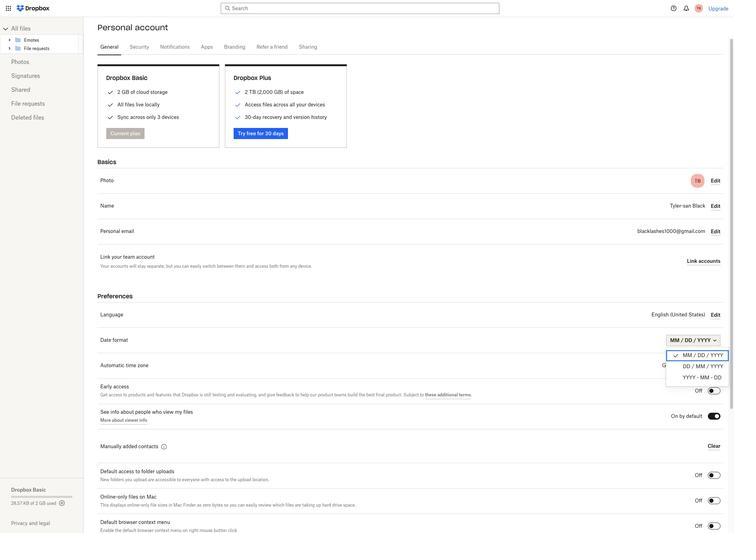 Task type: locate. For each thing, give the bounding box(es) containing it.
1 vertical spatial on
[[183, 529, 188, 534]]

access right with in the bottom of the page
[[211, 478, 224, 483]]

signatures link
[[11, 69, 72, 83]]

files inside deleted files link
[[33, 115, 44, 121]]

requests
[[22, 101, 45, 107]]

1 horizontal spatial all
[[117, 102, 124, 108]]

upload left location.
[[238, 478, 251, 483]]

files right which
[[286, 504, 294, 508]]

by
[[679, 415, 685, 420]]

account
[[135, 23, 168, 32], [136, 255, 155, 260]]

default right enable
[[123, 529, 136, 534]]

files left live
[[125, 102, 134, 108]]

2 default from the top
[[100, 521, 117, 526]]

1 horizontal spatial easily
[[246, 504, 257, 508]]

default inside default browser context menu enable the default browser context menu on right mouse button click
[[100, 521, 117, 526]]

basic up 28.57 kb of 2 gb used
[[33, 488, 46, 493]]

group
[[1, 34, 84, 54]]

dd up dd / mm / yyyy
[[698, 354, 705, 359]]

access right early
[[113, 385, 129, 390]]

file
[[11, 101, 21, 107]]

enable
[[100, 529, 114, 534]]

0 vertical spatial dd
[[698, 354, 705, 359]]

personal up general
[[98, 23, 132, 32]]

you right so
[[230, 504, 237, 508]]

folders
[[111, 478, 124, 483]]

across left 'all'
[[273, 102, 288, 108]]

dropbox basic
[[106, 75, 148, 81], [11, 488, 46, 493]]

finder
[[183, 504, 196, 508]]

1 horizontal spatial menu
[[170, 529, 182, 534]]

0 horizontal spatial devices
[[162, 114, 179, 120]]

yyyy down mm / dd / yyyy
[[711, 365, 723, 370]]

your accounts will stay separate, but you can easily switch between them and access both from any device.
[[100, 264, 312, 269]]

1 recommended image from the top
[[234, 88, 242, 97]]

recommended image left tb on the top of the page
[[234, 88, 242, 97]]

0 horizontal spatial are
[[148, 478, 154, 483]]

can right so
[[238, 504, 245, 508]]

products
[[128, 393, 146, 398]]

upload down folder
[[133, 478, 147, 483]]

mac right in
[[173, 504, 182, 508]]

zone
[[138, 364, 148, 369]]

language
[[100, 313, 123, 318]]

you inside default access to folder uploads new folders you upload are accessible to everyone with access to the upload location.
[[125, 478, 132, 483]]

1 horizontal spatial can
[[238, 504, 245, 508]]

access
[[245, 102, 261, 108]]

files down the "(2,000"
[[263, 102, 272, 108]]

on left right
[[183, 529, 188, 534]]

1 horizontal spatial across
[[273, 102, 288, 108]]

recommended image for 2
[[234, 88, 242, 97]]

zero
[[203, 504, 211, 508]]

1 vertical spatial are
[[295, 504, 301, 508]]

of
[[131, 89, 135, 95], [285, 89, 289, 95], [30, 502, 34, 506]]

0 horizontal spatial dropbox basic
[[11, 488, 46, 493]]

2 vertical spatial the
[[115, 529, 121, 534]]

tab list containing general
[[98, 38, 723, 56]]

you
[[174, 264, 181, 269], [125, 478, 132, 483], [230, 504, 237, 508]]

.
[[471, 393, 472, 398]]

apps tab
[[198, 39, 216, 56]]

manually
[[100, 445, 121, 450]]

0 vertical spatial browser
[[119, 521, 137, 526]]

online-only files on mac this displays online-only file sizes in mac finder as zero bytes so you can easily review which files are taking up hard drive space.
[[100, 496, 356, 508]]

mm up yyyy - mm - dd
[[696, 365, 705, 370]]

deleted files
[[11, 115, 44, 121]]

0 vertical spatial on
[[140, 496, 145, 500]]

across down all files live locally
[[130, 114, 145, 120]]

0 horizontal spatial basic
[[33, 488, 46, 493]]

1 vertical spatial personal
[[100, 229, 120, 234]]

devices right 3
[[162, 114, 179, 120]]

yyyy up dd / mm / yyyy
[[711, 354, 723, 359]]

and left legal
[[29, 521, 38, 527]]

1 horizontal spatial upload
[[238, 478, 251, 483]]

only left 3
[[146, 114, 156, 120]]

0 horizontal spatial all
[[11, 26, 18, 32]]

1 vertical spatial you
[[125, 478, 132, 483]]

you right but
[[174, 264, 181, 269]]

context down file
[[139, 521, 156, 526]]

0 vertical spatial mm
[[683, 354, 692, 359]]

1 vertical spatial account
[[136, 255, 155, 260]]

mm / dd / yyyy radio item
[[666, 351, 729, 362]]

2 up all files live locally
[[117, 89, 120, 95]]

easily inside online-only files on mac this displays online-only file sizes in mac finder as zero bytes so you can easily review which files are taking up hard drive space.
[[246, 504, 257, 508]]

the left best
[[359, 393, 365, 398]]

cloud
[[136, 89, 149, 95]]

1 vertical spatial on
[[671, 415, 678, 420]]

your
[[296, 102, 307, 108], [112, 255, 122, 260]]

1 vertical spatial your
[[112, 255, 122, 260]]

personal left email
[[100, 229, 120, 234]]

basic up "2 gb of cloud storage"
[[132, 75, 148, 81]]

2 vertical spatial you
[[230, 504, 237, 508]]

and left features
[[147, 393, 154, 398]]

space
[[290, 89, 304, 95]]

to right subject
[[420, 393, 424, 398]]

1 horizontal spatial gb
[[122, 89, 129, 95]]

2 horizontal spatial you
[[230, 504, 237, 508]]

1 vertical spatial context
[[155, 529, 169, 534]]

dropbox up "2 gb of cloud storage"
[[106, 75, 130, 81]]

are down folder
[[148, 478, 154, 483]]

1 horizontal spatial mac
[[173, 504, 182, 508]]

sizes
[[158, 504, 167, 508]]

on left by
[[671, 415, 678, 420]]

0 vertical spatial only
[[146, 114, 156, 120]]

access up folders at the left bottom of the page
[[119, 470, 134, 475]]

added
[[123, 445, 137, 450]]

english (united states)
[[652, 313, 705, 318]]

1 horizontal spatial of
[[131, 89, 135, 95]]

tyler-san black
[[670, 204, 705, 209]]

0 horizontal spatial default
[[123, 529, 136, 534]]

basic
[[132, 75, 148, 81], [33, 488, 46, 493]]

1 horizontal spatial on
[[695, 364, 702, 369]]

all files
[[11, 26, 31, 32]]

4 off from the top
[[695, 525, 702, 530]]

2 recommended image from the top
[[234, 101, 242, 109]]

0 vertical spatial dropbox basic
[[106, 75, 148, 81]]

1 vertical spatial recommended image
[[234, 101, 242, 109]]

refer a friend tab
[[254, 39, 291, 56]]

0 vertical spatial devices
[[308, 102, 325, 108]]

0 vertical spatial across
[[273, 102, 288, 108]]

english
[[652, 313, 669, 318]]

dropbox basic up "2 gb of cloud storage"
[[106, 75, 148, 81]]

recommended image
[[234, 88, 242, 97], [234, 101, 242, 109], [234, 114, 242, 122]]

0 horizontal spatial -
[[697, 376, 699, 381]]

1 vertical spatial only
[[118, 496, 127, 500]]

yyyy down 08:00
[[683, 376, 696, 381]]

2 vertical spatial yyyy
[[683, 376, 696, 381]]

recommended image left access
[[234, 101, 242, 109]]

and
[[283, 114, 292, 120], [246, 264, 254, 269], [147, 393, 154, 398], [227, 393, 235, 398], [258, 393, 266, 398], [29, 521, 38, 527]]

all down dropbox logo - go to the homepage
[[11, 26, 18, 32]]

all inside tree
[[11, 26, 18, 32]]

team
[[123, 255, 135, 260]]

to
[[123, 393, 127, 398], [295, 393, 299, 398], [420, 393, 424, 398], [135, 470, 140, 475], [177, 478, 181, 483], [225, 478, 229, 483]]

all up "sync"
[[117, 102, 124, 108]]

only
[[146, 114, 156, 120], [118, 496, 127, 500], [141, 504, 149, 508]]

0 vertical spatial gb
[[122, 89, 129, 95]]

you right folders at the left bottom of the page
[[125, 478, 132, 483]]

browser down file
[[137, 529, 154, 534]]

0 vertical spatial basic
[[132, 75, 148, 81]]

dd down the mm / dd / yyyy radio item
[[683, 365, 690, 370]]

menu down sizes
[[157, 521, 170, 526]]

of left cloud
[[131, 89, 135, 95]]

your right 'all'
[[296, 102, 307, 108]]

easily left review
[[246, 504, 257, 508]]

can
[[182, 264, 189, 269], [238, 504, 245, 508]]

to up online-only files on mac this displays online-only file sizes in mac finder as zero bytes so you can easily review which files are taking up hard drive space.
[[225, 478, 229, 483]]

shared link
[[11, 83, 72, 97]]

0 vertical spatial your
[[296, 102, 307, 108]]

default for default access to folder uploads
[[100, 470, 117, 475]]

2
[[117, 89, 120, 95], [245, 89, 248, 95], [35, 502, 38, 506]]

0 horizontal spatial on
[[671, 415, 678, 420]]

devices up history
[[308, 102, 325, 108]]

branding tab
[[221, 39, 248, 56]]

/
[[694, 354, 696, 359], [707, 354, 709, 359], [692, 365, 695, 370], [707, 365, 709, 370]]

recommended image left 30-
[[234, 114, 242, 122]]

account up the stay
[[136, 255, 155, 260]]

live
[[136, 102, 144, 108]]

0 vertical spatial recommended image
[[234, 88, 242, 97]]

1 vertical spatial mac
[[173, 504, 182, 508]]

plus
[[259, 75, 271, 81]]

1 vertical spatial dropbox basic
[[11, 488, 46, 493]]

2 upload from the left
[[238, 478, 251, 483]]

time
[[126, 364, 136, 369]]

0 vertical spatial default
[[100, 470, 117, 475]]

on down the mm / dd / yyyy radio item
[[695, 364, 702, 369]]

all files live locally
[[117, 102, 160, 108]]

1 horizontal spatial dd
[[698, 354, 705, 359]]

only up the displays
[[118, 496, 127, 500]]

0 vertical spatial on
[[695, 364, 702, 369]]

2 horizontal spatial 2
[[245, 89, 248, 95]]

sync
[[117, 114, 129, 120]]

3 recommended image from the top
[[234, 114, 242, 122]]

1 horizontal spatial devices
[[308, 102, 325, 108]]

0 horizontal spatial can
[[182, 264, 189, 269]]

default for default browser context menu
[[100, 521, 117, 526]]

format
[[113, 338, 128, 343]]

mac up file
[[147, 496, 157, 500]]

1 horizontal spatial default
[[686, 415, 702, 420]]

access down early access
[[109, 393, 122, 398]]

only left file
[[141, 504, 149, 508]]

1 vertical spatial the
[[230, 478, 237, 483]]

files down dropbox logo - go to the homepage
[[20, 26, 31, 32]]

0 horizontal spatial upload
[[133, 478, 147, 483]]

get
[[100, 393, 108, 398]]

account up the security
[[135, 23, 168, 32]]

online-
[[100, 496, 118, 500]]

1 horizontal spatial the
[[230, 478, 237, 483]]

on up 'online-'
[[140, 496, 145, 500]]

0 horizontal spatial you
[[125, 478, 132, 483]]

default inside default access to folder uploads new folders you upload are accessible to everyone with access to the upload location.
[[100, 470, 117, 475]]

from
[[280, 264, 289, 269]]

dropbox
[[106, 75, 130, 81], [234, 75, 258, 81], [182, 393, 199, 398], [11, 488, 32, 493]]

1 vertical spatial can
[[238, 504, 245, 508]]

are
[[148, 478, 154, 483], [295, 504, 301, 508]]

1 default from the top
[[100, 470, 117, 475]]

gb)
[[274, 89, 283, 95]]

dropbox basic up kb
[[11, 488, 46, 493]]

dd down dd / mm / yyyy
[[714, 376, 722, 381]]

files down file requests link
[[33, 115, 44, 121]]

photos link
[[11, 55, 72, 69]]

mm up 08:00
[[683, 354, 692, 359]]

2 vertical spatial recommended image
[[234, 114, 242, 122]]

early
[[100, 385, 112, 390]]

dropbox plus
[[234, 75, 271, 81]]

2 right kb
[[35, 502, 38, 506]]

1 vertical spatial default
[[123, 529, 136, 534]]

security
[[130, 45, 149, 50]]

menu
[[157, 521, 170, 526], [170, 529, 182, 534]]

2 horizontal spatial the
[[359, 393, 365, 398]]

2 left tb on the top of the page
[[245, 89, 248, 95]]

files up 'online-'
[[129, 496, 138, 500]]

1 vertical spatial easily
[[246, 504, 257, 508]]

0 vertical spatial the
[[359, 393, 365, 398]]

on for on by default
[[671, 415, 678, 420]]

0 vertical spatial menu
[[157, 521, 170, 526]]

mm down dd / mm / yyyy
[[700, 376, 710, 381]]

can inside online-only files on mac this displays online-only file sizes in mac finder as zero bytes so you can easily review which files are taking up hard drive space.
[[238, 504, 245, 508]]

yyyy - mm - dd
[[683, 376, 722, 381]]

1 vertical spatial default
[[100, 521, 117, 526]]

easily left switch
[[190, 264, 202, 269]]

0 vertical spatial can
[[182, 264, 189, 269]]

mouse
[[199, 529, 213, 534]]

all for all files
[[11, 26, 18, 32]]

testing
[[212, 393, 226, 398]]

san
[[683, 204, 691, 209]]

3 off from the top
[[695, 499, 702, 504]]

1 horizontal spatial are
[[295, 504, 301, 508]]

email
[[121, 229, 134, 234]]

2 horizontal spatial of
[[285, 89, 289, 95]]

0 horizontal spatial dd
[[683, 365, 690, 370]]

2 off from the top
[[695, 474, 702, 479]]

tab list
[[98, 38, 723, 56]]

refer
[[257, 45, 269, 50]]

0 vertical spatial yyyy
[[711, 354, 723, 359]]

1 horizontal spatial -
[[711, 376, 713, 381]]

mm inside radio item
[[683, 354, 692, 359]]

global header element
[[0, 0, 734, 17]]

context
[[139, 521, 156, 526], [155, 529, 169, 534]]

devices
[[308, 102, 325, 108], [162, 114, 179, 120]]

branding
[[224, 45, 245, 50]]

context down sizes
[[155, 529, 169, 534]]

gb left the used
[[39, 502, 46, 506]]

0 vertical spatial are
[[148, 478, 154, 483]]

automatic
[[100, 364, 124, 369]]

your up accounts
[[112, 255, 122, 260]]

off
[[695, 389, 702, 394], [695, 474, 702, 479], [695, 499, 702, 504], [695, 525, 702, 530]]

0 horizontal spatial easily
[[190, 264, 202, 269]]

black
[[693, 204, 705, 209]]

1 vertical spatial gb
[[39, 502, 46, 506]]

2 vertical spatial dd
[[714, 376, 722, 381]]

can right but
[[182, 264, 189, 269]]

default up new
[[100, 470, 117, 475]]

default right by
[[686, 415, 702, 420]]

1 vertical spatial yyyy
[[711, 365, 723, 370]]

browser down 'online-'
[[119, 521, 137, 526]]

0 horizontal spatial of
[[30, 502, 34, 506]]

of right kb
[[30, 502, 34, 506]]

are left 'taking'
[[295, 504, 301, 508]]

dropbox logo - go to the homepage image
[[14, 3, 52, 14]]

0 horizontal spatial gb
[[39, 502, 46, 506]]

1 horizontal spatial basic
[[132, 75, 148, 81]]

off for on
[[695, 499, 702, 504]]

default up enable
[[100, 521, 117, 526]]

gb left cloud
[[122, 89, 129, 95]]

of right gb)
[[285, 89, 289, 95]]

final
[[376, 393, 385, 398]]

0 vertical spatial you
[[174, 264, 181, 269]]

1 horizontal spatial you
[[174, 264, 181, 269]]

(2,000
[[257, 89, 273, 95]]

0 horizontal spatial the
[[115, 529, 121, 534]]

this
[[100, 504, 109, 508]]

0 horizontal spatial menu
[[157, 521, 170, 526]]

0 horizontal spatial on
[[140, 496, 145, 500]]

menu left right
[[170, 529, 182, 534]]

the up online-only files on mac this displays online-only file sizes in mac finder as zero bytes so you can easily review which files are taking up hard drive space.
[[230, 478, 237, 483]]

1 off from the top
[[695, 389, 702, 394]]

1 horizontal spatial on
[[183, 529, 188, 534]]

personal for personal account
[[98, 23, 132, 32]]

all files link
[[11, 23, 84, 34]]

on inside online-only files on mac this displays online-only file sizes in mac finder as zero bytes so you can easily review which files are taking up hard drive space.
[[140, 496, 145, 500]]

yyyy inside radio item
[[711, 354, 723, 359]]

the right enable
[[115, 529, 121, 534]]

your
[[100, 264, 109, 269]]

1 vertical spatial browser
[[137, 529, 154, 534]]

1 vertical spatial mm
[[696, 365, 705, 370]]

get access to products and features that dropbox is still testing and evaluating, and give feedback to help our product teams build the best final product. subject to
[[100, 393, 425, 398]]



Task type: describe. For each thing, give the bounding box(es) containing it.
privacy and legal link
[[11, 521, 84, 527]]

used
[[47, 502, 56, 506]]

recovery
[[263, 114, 282, 120]]

my
[[175, 410, 182, 415]]

access for get access to products and features that dropbox is still testing and evaluating, and give feedback to help our product teams build the best final product. subject to
[[109, 393, 122, 398]]

on by default
[[671, 415, 702, 420]]

see
[[100, 410, 109, 415]]

are inside default access to folder uploads new folders you upload are accessible to everyone with access to the upload location.
[[148, 478, 154, 483]]

deleted files link
[[11, 111, 72, 125]]

kb
[[23, 502, 29, 506]]

uploads
[[156, 470, 174, 475]]

08:00
[[676, 364, 690, 369]]

drive
[[332, 504, 342, 508]]

blacklashes1000@gmail.com
[[637, 229, 705, 234]]

(united
[[670, 313, 687, 318]]

2 vertical spatial only
[[141, 504, 149, 508]]

off for menu
[[695, 525, 702, 530]]

to left help
[[295, 393, 299, 398]]

all
[[290, 102, 295, 108]]

upgrade
[[709, 5, 729, 11]]

dropbox up the 28.57
[[11, 488, 32, 493]]

is
[[200, 393, 203, 398]]

history
[[311, 114, 327, 120]]

both
[[269, 264, 278, 269]]

general
[[100, 45, 119, 50]]

a
[[270, 45, 273, 50]]

on inside default browser context menu enable the default browser context menu on right mouse button click
[[183, 529, 188, 534]]

space.
[[343, 504, 356, 508]]

will
[[129, 264, 136, 269]]

hard
[[322, 504, 331, 508]]

access for early access
[[113, 385, 129, 390]]

dd inside radio item
[[698, 354, 705, 359]]

link your team account
[[100, 255, 155, 260]]

sharing
[[299, 45, 317, 50]]

in
[[169, 504, 172, 508]]

taking
[[302, 504, 315, 508]]

and left give
[[258, 393, 266, 398]]

who
[[152, 410, 162, 415]]

best
[[366, 393, 375, 398]]

default inside default browser context menu enable the default browser context menu on right mouse button click
[[123, 529, 136, 534]]

files right my
[[183, 410, 193, 415]]

file requests link
[[11, 97, 72, 111]]

get more space image
[[58, 500, 66, 508]]

file
[[150, 504, 157, 508]]

0 vertical spatial account
[[135, 23, 168, 32]]

30-day recovery and version history
[[245, 114, 327, 120]]

28.57
[[11, 502, 22, 506]]

dropbox left the is
[[182, 393, 199, 398]]

and right them at the left
[[246, 264, 254, 269]]

1 vertical spatial menu
[[170, 529, 182, 534]]

recommended image for access
[[234, 101, 242, 109]]

all files tree
[[1, 23, 84, 54]]

access left both
[[255, 264, 268, 269]]

people
[[135, 410, 151, 415]]

yyyy for mm / dd / yyyy
[[711, 354, 723, 359]]

locally
[[145, 102, 160, 108]]

between
[[217, 264, 234, 269]]

gmt-
[[662, 364, 676, 369]]

the inside default access to folder uploads new folders you upload are accessible to everyone with access to the upload location.
[[230, 478, 237, 483]]

dropbox up tb on the top of the page
[[234, 75, 258, 81]]

deleted
[[11, 115, 32, 121]]

about
[[121, 410, 134, 415]]

0 horizontal spatial your
[[112, 255, 122, 260]]

2 tb (2,000 gb) of space
[[245, 89, 304, 95]]

photo
[[100, 179, 114, 184]]

preferences
[[98, 293, 133, 300]]

the inside default browser context menu enable the default browser context menu on right mouse button click
[[115, 529, 121, 534]]

mm / dd / yyyy
[[683, 354, 723, 359]]

everyone
[[182, 478, 200, 483]]

dd / mm / yyyy
[[683, 365, 723, 370]]

all for all files live locally
[[117, 102, 124, 108]]

2 for dropbox basic
[[117, 89, 120, 95]]

review
[[258, 504, 271, 508]]

button
[[214, 529, 227, 534]]

but
[[166, 264, 173, 269]]

1 horizontal spatial your
[[296, 102, 307, 108]]

1 upload from the left
[[133, 478, 147, 483]]

subject
[[404, 393, 419, 398]]

with
[[201, 478, 210, 483]]

tb
[[249, 89, 256, 95]]

folder
[[141, 470, 155, 475]]

of for 28.57 kb of 2 gb used
[[30, 502, 34, 506]]

shared
[[11, 87, 30, 93]]

contacts
[[138, 445, 158, 450]]

0 vertical spatial default
[[686, 415, 702, 420]]

1 vertical spatial dd
[[683, 365, 690, 370]]

feedback
[[276, 393, 294, 398]]

security tab
[[127, 39, 152, 56]]

info
[[110, 410, 119, 415]]

0 vertical spatial easily
[[190, 264, 202, 269]]

off for folder
[[695, 474, 702, 479]]

displays
[[110, 504, 126, 508]]

mm for -
[[700, 376, 710, 381]]

2 horizontal spatial dd
[[714, 376, 722, 381]]

to left everyone
[[177, 478, 181, 483]]

personal for personal email
[[100, 229, 120, 234]]

date
[[100, 338, 111, 343]]

bytes
[[212, 504, 223, 508]]

manually added contacts
[[100, 445, 158, 450]]

recommended image for 30-
[[234, 114, 242, 122]]

on for on
[[695, 364, 702, 369]]

accounts
[[110, 264, 128, 269]]

0 horizontal spatial mac
[[147, 496, 157, 500]]

mm for /
[[696, 365, 705, 370]]

1 vertical spatial across
[[130, 114, 145, 120]]

switch
[[203, 264, 216, 269]]

notifications tab
[[157, 39, 193, 56]]

privacy and legal
[[11, 521, 50, 527]]

version
[[293, 114, 310, 120]]

are inside online-only files on mac this displays online-only file sizes in mac finder as zero bytes so you can easily review which files are taking up hard drive space.
[[295, 504, 301, 508]]

any
[[290, 264, 297, 269]]

1 horizontal spatial dropbox basic
[[106, 75, 148, 81]]

you inside online-only files on mac this displays online-only file sizes in mac finder as zero bytes so you can easily review which files are taking up hard drive space.
[[230, 504, 237, 508]]

give
[[267, 393, 275, 398]]

file requests
[[11, 101, 45, 107]]

1 - from the left
[[697, 376, 699, 381]]

help
[[300, 393, 309, 398]]

to left folder
[[135, 470, 140, 475]]

to left products
[[123, 393, 127, 398]]

gmt-08:00
[[662, 364, 690, 369]]

files inside all files link
[[20, 26, 31, 32]]

that
[[173, 393, 181, 398]]

2 - from the left
[[711, 376, 713, 381]]

and down access files across all your devices
[[283, 114, 292, 120]]

of for 2 gb of cloud storage
[[131, 89, 135, 95]]

notifications
[[160, 45, 190, 50]]

evaluating,
[[236, 393, 257, 398]]

basics
[[98, 159, 116, 166]]

2 for dropbox plus
[[245, 89, 248, 95]]

0 horizontal spatial 2
[[35, 502, 38, 506]]

general tab
[[98, 39, 121, 56]]

default browser context menu enable the default browser context menu on right mouse button click
[[100, 521, 237, 534]]

0 vertical spatial context
[[139, 521, 156, 526]]

30-
[[245, 114, 253, 120]]

and right testing
[[227, 393, 235, 398]]

1 vertical spatial devices
[[162, 114, 179, 120]]

sharing tab
[[296, 39, 320, 56]]

click
[[228, 529, 237, 534]]

access for default access to folder uploads new folders you upload are accessible to everyone with access to the upload location.
[[119, 470, 134, 475]]

yyyy for dd / mm / yyyy
[[711, 365, 723, 370]]

access files across all your devices
[[245, 102, 325, 108]]

device.
[[298, 264, 312, 269]]



Task type: vqa. For each thing, say whether or not it's contained in the screenshot.
add your thoughts image
no



